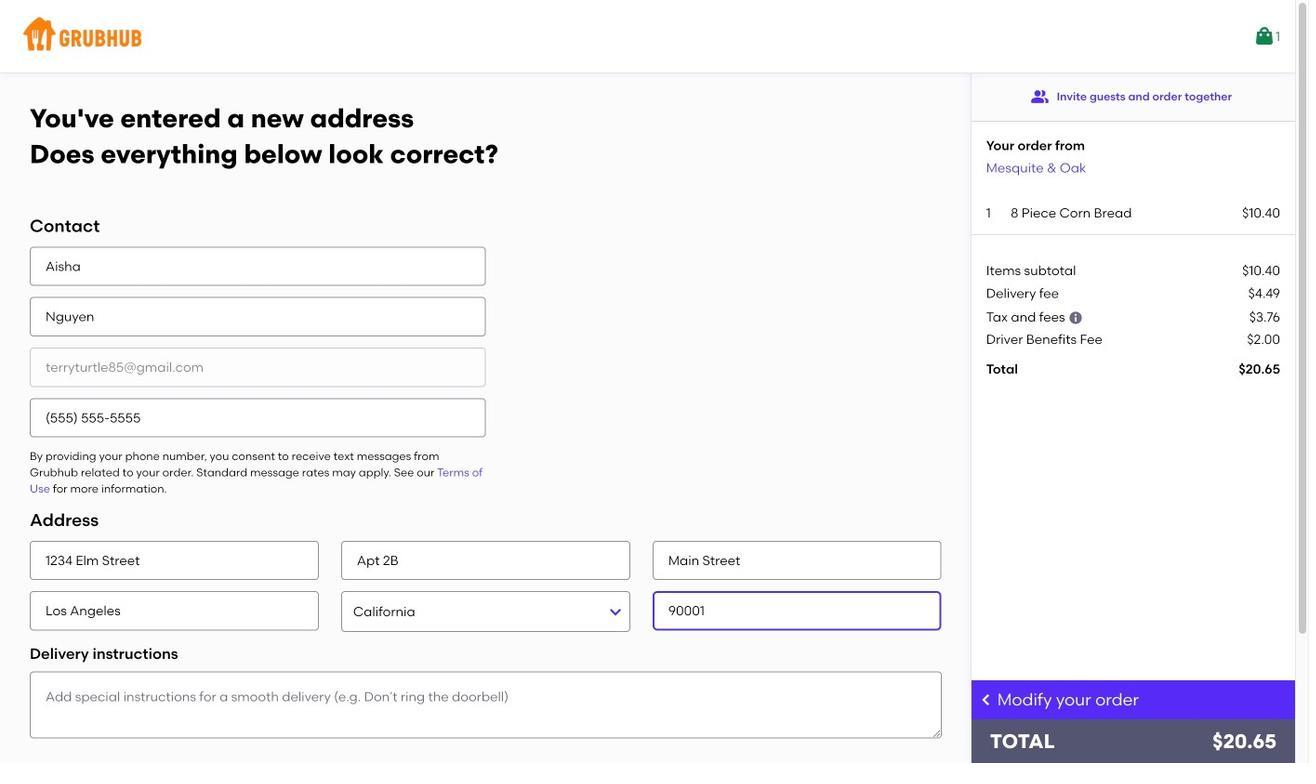 Task type: locate. For each thing, give the bounding box(es) containing it.
Address 1 text field
[[30, 541, 319, 580]]

main navigation navigation
[[0, 0, 1295, 73]]

First name text field
[[30, 247, 486, 286]]

Address 2 text field
[[341, 541, 630, 580]]

svg image
[[979, 693, 994, 708]]

people icon image
[[1031, 87, 1050, 106]]

Zip text field
[[653, 592, 942, 631]]

svg image
[[1068, 310, 1083, 325]]



Task type: vqa. For each thing, say whether or not it's contained in the screenshot.
Toward
no



Task type: describe. For each thing, give the bounding box(es) containing it.
Phone telephone field
[[30, 398, 486, 438]]

Add special instructions for a smooth delivery (e.g. Don't ring the doorbell) text field
[[30, 672, 942, 739]]

Last name text field
[[30, 297, 486, 337]]

Cross street text field
[[653, 541, 942, 580]]

Email email field
[[30, 348, 486, 387]]

City text field
[[30, 592, 319, 631]]



